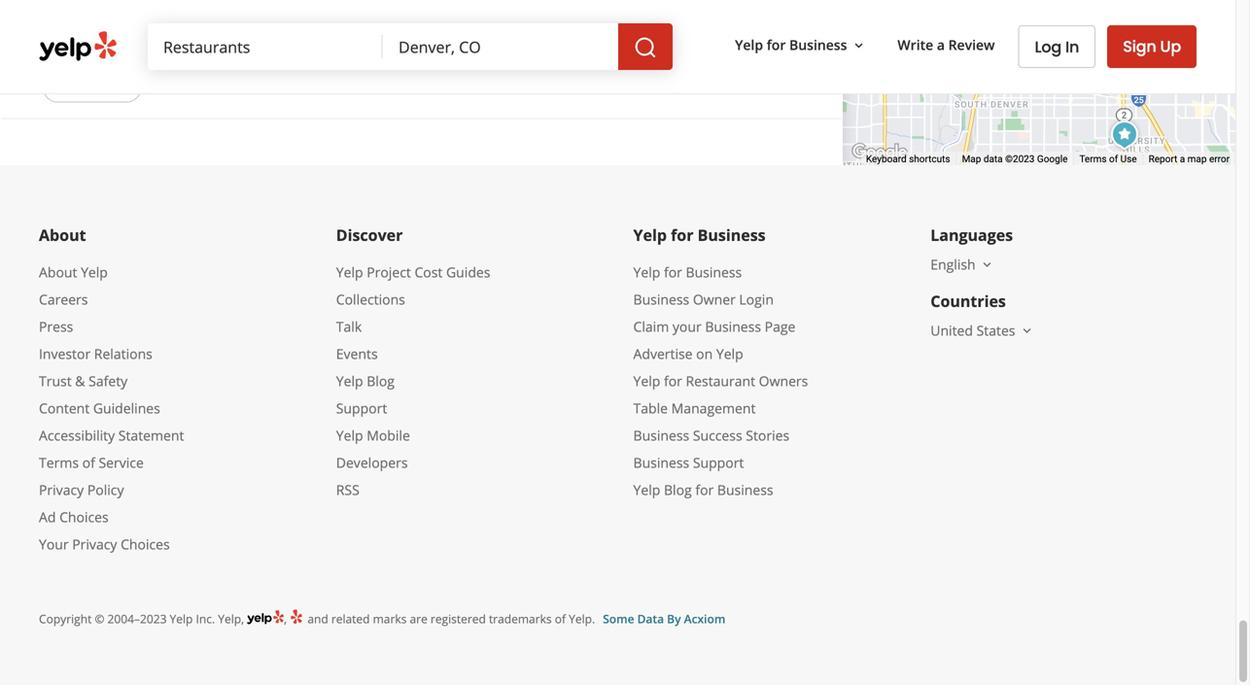 Task type: locate. For each thing, give the bounding box(es) containing it.
choices down privacy policy link on the bottom left of page
[[59, 508, 109, 527]]

open now button
[[192, 34, 277, 64]]

report a map error
[[1149, 153, 1230, 165]]

offers delivery
[[297, 41, 381, 57]]

blog down business support link
[[664, 481, 692, 500]]

all
[[79, 41, 93, 57]]

16 chevron down v2 image
[[852, 38, 867, 53]]

yelp up claim
[[634, 263, 661, 282]]

a right write
[[938, 36, 945, 54]]

1 horizontal spatial none field
[[399, 36, 603, 57]]

1 horizontal spatial terms
[[1080, 153, 1107, 165]]

©2023
[[1006, 153, 1035, 165]]

support down success
[[693, 454, 744, 472]]

reservations
[[414, 41, 487, 57]]

yelp for business inside button
[[735, 36, 848, 54]]

0 vertical spatial yelp for business
[[735, 36, 848, 54]]

1 about from the top
[[39, 225, 86, 246]]

0 vertical spatial choices
[[59, 508, 109, 527]]

offers delivery button
[[285, 34, 394, 64]]

2 vertical spatial of
[[555, 611, 566, 628]]

support inside yelp for business business owner login claim your business page advertise on yelp yelp for restaurant owners table management business success stories business support yelp blog for business
[[693, 454, 744, 472]]

0 vertical spatial support
[[336, 399, 387, 418]]

yelp left the inc.
[[170, 611, 193, 628]]

yelp up yelp for business link
[[634, 225, 667, 246]]

are
[[410, 611, 428, 628]]

-
[[525, 49, 529, 68]]

sign
[[1124, 36, 1157, 57]]

privacy policy link
[[39, 481, 124, 500]]

and inside button
[[79, 79, 100, 95]]

acxiom
[[684, 611, 726, 628]]

about up careers
[[39, 263, 77, 282]]

16 filter v2 image
[[55, 42, 71, 58]]

people also liked: restaurants with outdoor seating
[[437, 84, 776, 103]]

blog
[[367, 372, 395, 391], [664, 481, 692, 500]]

None search field
[[148, 23, 677, 70]]

blog inside yelp for business business owner login claim your business page advertise on yelp yelp for restaurant owners table management business success stories business support yelp blog for business
[[664, 481, 692, 500]]

a for write
[[938, 36, 945, 54]]

your
[[39, 536, 69, 554]]

delivery
[[335, 41, 381, 57]]

for up seating
[[767, 36, 786, 54]]

data
[[984, 153, 1003, 165]]

yelp blog for business link
[[634, 481, 774, 500]]

project
[[367, 263, 411, 282]]

for down advertise
[[664, 372, 683, 391]]

log in link
[[1019, 25, 1096, 68]]

advertise
[[634, 345, 693, 363]]

of left yelp.
[[555, 611, 566, 628]]

none field find
[[163, 36, 368, 57]]

sign up
[[1124, 36, 1182, 57]]

2 about from the top
[[39, 263, 77, 282]]

stories
[[746, 427, 790, 445]]

1 vertical spatial a
[[1181, 153, 1186, 165]]

yelp for business up yelp for business link
[[634, 225, 766, 246]]

yelp up table
[[634, 372, 661, 391]]

yelp inside yelp for business button
[[735, 36, 764, 54]]

yelp down business support link
[[634, 481, 661, 500]]

investor relations link
[[39, 345, 153, 363]]

of inside about yelp careers press investor relations trust & safety content guidelines accessibility statement terms of service privacy policy ad choices your privacy choices
[[82, 454, 95, 472]]

marks
[[373, 611, 407, 628]]

yelp down events on the bottom
[[336, 372, 363, 391]]

of
[[1110, 153, 1119, 165], [82, 454, 95, 472], [555, 611, 566, 628]]

terms of service link
[[39, 454, 144, 472]]

choices down policy
[[121, 536, 170, 554]]

yelp burst image
[[290, 609, 305, 626]]

Find text field
[[163, 36, 368, 57]]

yelp project cost guides link
[[336, 263, 491, 282]]

1 vertical spatial of
[[82, 454, 95, 472]]

yelp,
[[218, 611, 244, 628]]

rss link
[[336, 481, 360, 500]]

trademarks
[[489, 611, 552, 628]]

sweetgreen image
[[1106, 116, 1145, 155]]

0 vertical spatial about
[[39, 225, 86, 246]]

1 vertical spatial support
[[693, 454, 744, 472]]

choices
[[59, 508, 109, 527], [121, 536, 170, 554]]

yelp logo image
[[247, 609, 284, 628]]

0 vertical spatial of
[[1110, 153, 1119, 165]]

1 vertical spatial blog
[[664, 481, 692, 500]]

success
[[693, 427, 743, 445]]

about yelp link
[[39, 263, 108, 282]]

yelp up "collections" link
[[336, 263, 363, 282]]

google image
[[848, 140, 913, 166]]

registered
[[431, 611, 486, 628]]

management
[[672, 399, 756, 418]]

review
[[949, 36, 996, 54]]

yelp blog link
[[336, 372, 395, 391]]

of up privacy policy link on the bottom left of page
[[82, 454, 95, 472]]

privacy up ad choices link
[[39, 481, 84, 500]]

yelp up careers
[[81, 263, 108, 282]]

0 horizontal spatial and
[[79, 79, 100, 95]]

1 vertical spatial terms
[[39, 454, 79, 472]]

report a map error link
[[1149, 153, 1230, 165]]

trust
[[39, 372, 72, 391]]

2 none field from the left
[[399, 36, 603, 57]]

0 horizontal spatial support
[[336, 399, 387, 418]]

accessibility
[[39, 427, 115, 445]]

1 horizontal spatial and
[[308, 611, 329, 628]]

languages
[[931, 225, 1014, 246]]

and right hot
[[79, 79, 100, 95]]

and
[[79, 79, 100, 95], [308, 611, 329, 628]]

people
[[437, 84, 481, 103]]

0 horizontal spatial blog
[[367, 372, 395, 391]]

report
[[1149, 153, 1178, 165]]

offers
[[297, 41, 332, 57]]

on
[[697, 345, 713, 363]]

hot and new
[[55, 79, 129, 95]]

1 none field from the left
[[163, 36, 368, 57]]

in
[[1066, 36, 1080, 58]]

denver
[[533, 49, 579, 68]]

©
[[95, 611, 104, 628]]

of left the use
[[1110, 153, 1119, 165]]

1 vertical spatial choices
[[121, 536, 170, 554]]

business down stories
[[718, 481, 774, 500]]

0 horizontal spatial a
[[938, 36, 945, 54]]

support
[[336, 399, 387, 418], [693, 454, 744, 472]]

relations
[[94, 345, 153, 363]]

for inside the filters group
[[670, 41, 687, 57]]

0 horizontal spatial none field
[[163, 36, 368, 57]]

good
[[637, 41, 667, 57]]

1 horizontal spatial choices
[[121, 536, 170, 554]]

support down yelp blog link
[[336, 399, 387, 418]]

business down the owner
[[706, 318, 762, 336]]

error
[[1210, 153, 1230, 165]]

about up about yelp link
[[39, 225, 86, 246]]

1 horizontal spatial blog
[[664, 481, 692, 500]]

terms left the use
[[1080, 153, 1107, 165]]

ad choices link
[[39, 508, 109, 527]]

a left map
[[1181, 153, 1186, 165]]

business
[[790, 36, 848, 54], [698, 225, 766, 246], [686, 263, 742, 282], [634, 290, 690, 309], [706, 318, 762, 336], [634, 427, 690, 445], [634, 454, 690, 472], [718, 481, 774, 500]]

and right yelp burst image
[[308, 611, 329, 628]]

yelp right dinner
[[735, 36, 764, 54]]

2 horizontal spatial of
[[1110, 153, 1119, 165]]

1 vertical spatial about
[[39, 263, 77, 282]]

all button
[[43, 34, 106, 65]]

0 vertical spatial a
[[938, 36, 945, 54]]

about inside about yelp careers press investor relations trust & safety content guidelines accessibility statement terms of service privacy policy ad choices your privacy choices
[[39, 263, 77, 282]]

1 vertical spatial and
[[308, 611, 329, 628]]

business up yelp for business link
[[698, 225, 766, 246]]

outdoor
[[668, 84, 724, 103]]

open now
[[205, 41, 264, 57]]

1 horizontal spatial a
[[1181, 153, 1186, 165]]

yelp for business up seating
[[735, 36, 848, 54]]

owner
[[693, 290, 736, 309]]

business left '16 chevron down v2' icon
[[790, 36, 848, 54]]

guides
[[446, 263, 491, 282]]

discover
[[336, 225, 403, 246]]

privacy
[[39, 481, 84, 500], [72, 536, 117, 554]]

0 horizontal spatial of
[[82, 454, 95, 472]]

1 vertical spatial yelp for business
[[634, 225, 766, 246]]

yelp for business link
[[634, 263, 742, 282]]

support link
[[336, 399, 387, 418]]

1 horizontal spatial support
[[693, 454, 744, 472]]

yelp right on at the bottom of the page
[[717, 345, 744, 363]]

yelp down support link on the left bottom of the page
[[336, 427, 363, 445]]

None field
[[163, 36, 368, 57], [399, 36, 603, 57]]

ad
[[39, 508, 56, 527]]

1 vertical spatial privacy
[[72, 536, 117, 554]]

business owner login link
[[634, 290, 774, 309]]

keyboard
[[867, 153, 907, 165]]

blog up support link on the left bottom of the page
[[367, 372, 395, 391]]

0 vertical spatial blog
[[367, 372, 395, 391]]

events
[[336, 345, 378, 363]]

for right good
[[670, 41, 687, 57]]

0 vertical spatial and
[[79, 79, 100, 95]]

0 horizontal spatial terms
[[39, 454, 79, 472]]

privacy down ad choices link
[[72, 536, 117, 554]]

copyright
[[39, 611, 92, 628]]

rss
[[336, 481, 360, 500]]

write a review link
[[890, 27, 1003, 62]]

data
[[638, 611, 664, 628]]

terms inside about yelp careers press investor relations trust & safety content guidelines accessibility statement terms of service privacy policy ad choices your privacy choices
[[39, 454, 79, 472]]

terms down accessibility in the bottom left of the page
[[39, 454, 79, 472]]

related
[[332, 611, 370, 628]]



Task type: describe. For each thing, give the bounding box(es) containing it.
business support link
[[634, 454, 744, 472]]

yelp inside about yelp careers press investor relations trust & safety content guidelines accessibility statement terms of service privacy policy ad choices your privacy choices
[[81, 263, 108, 282]]

filters group
[[39, 34, 745, 102]]

business up claim
[[634, 290, 690, 309]]

guidelines
[[93, 399, 160, 418]]

map
[[963, 153, 982, 165]]

for down business support link
[[696, 481, 714, 500]]

about yelp careers press investor relations trust & safety content guidelines accessibility statement terms of service privacy policy ad choices your privacy choices
[[39, 263, 184, 554]]

for up yelp for business link
[[671, 225, 694, 246]]

hot and new button
[[43, 73, 141, 102]]

claim
[[634, 318, 669, 336]]

some
[[603, 611, 635, 628]]

yelp project cost guides collections talk events yelp blog support yelp mobile developers rss
[[336, 263, 491, 500]]

map region
[[625, 0, 1251, 248]]

about for about yelp careers press investor relations trust & safety content guidelines accessibility statement terms of service privacy policy ad choices your privacy choices
[[39, 263, 77, 282]]

0 vertical spatial terms
[[1080, 153, 1107, 165]]

page
[[765, 318, 796, 336]]

reservations button
[[402, 34, 500, 64]]

inc.
[[196, 611, 215, 628]]

log
[[1035, 36, 1062, 58]]

good for dinner
[[637, 41, 728, 57]]

cost
[[415, 263, 443, 282]]

open
[[205, 41, 235, 57]]

stout street social link
[[451, 22, 805, 41]]

none field near
[[399, 36, 603, 57]]

advertise on yelp link
[[634, 345, 744, 363]]

shortcuts
[[910, 153, 951, 165]]

some data by acxiom
[[603, 611, 726, 628]]

write
[[898, 36, 934, 54]]

&
[[75, 372, 85, 391]]

0 vertical spatial privacy
[[39, 481, 84, 500]]

0 horizontal spatial choices
[[59, 508, 109, 527]]

careers
[[39, 290, 88, 309]]

yelp for business button
[[728, 27, 875, 62]]

owners
[[759, 372, 809, 391]]

good for dinner button
[[625, 34, 741, 64]]

claim your business page link
[[634, 318, 796, 336]]

log in
[[1035, 36, 1080, 58]]

sign up link
[[1108, 25, 1197, 68]]

also
[[484, 84, 510, 103]]

developers
[[336, 454, 408, 472]]

events link
[[336, 345, 378, 363]]

mobile
[[367, 427, 410, 445]]

street
[[488, 22, 526, 41]]

careers link
[[39, 290, 88, 309]]

blog inside yelp project cost guides collections talk events yelp blog support yelp mobile developers rss
[[367, 372, 395, 391]]

countries
[[931, 291, 1007, 312]]

yelp for restaurant owners link
[[634, 372, 809, 391]]

1 horizontal spatial of
[[555, 611, 566, 628]]

talk link
[[336, 318, 362, 336]]

content guidelines link
[[39, 399, 160, 418]]

service
[[99, 454, 144, 472]]

Near text field
[[399, 36, 603, 57]]

business down table
[[634, 427, 690, 445]]

terms of use link
[[1080, 153, 1138, 165]]

keyboard shortcuts button
[[867, 152, 951, 166]]

business inside button
[[790, 36, 848, 54]]

liked:
[[514, 84, 547, 103]]

policy
[[87, 481, 124, 500]]

some data by acxiom link
[[603, 611, 726, 628]]

for up business owner login link
[[664, 263, 683, 282]]

and related marks are registered trademarks of yelp.
[[305, 611, 595, 628]]

down
[[484, 49, 521, 68]]

business up yelp blog for business link
[[634, 454, 690, 472]]

press
[[39, 318, 73, 336]]

developers link
[[336, 454, 408, 472]]

your
[[673, 318, 702, 336]]

trust & safety link
[[39, 372, 128, 391]]

2004–2023
[[108, 611, 167, 628]]

press link
[[39, 318, 73, 336]]

dinner
[[690, 41, 728, 57]]

support inside yelp project cost guides collections talk events yelp blog support yelp mobile developers rss
[[336, 399, 387, 418]]

root down - denver international airport link
[[451, 49, 805, 68]]

business success stories link
[[634, 427, 790, 445]]

now
[[238, 41, 264, 57]]

talk
[[336, 318, 362, 336]]

root
[[451, 49, 481, 68]]

business up the owner
[[686, 263, 742, 282]]

stout street social root down - denver international airport
[[451, 22, 712, 68]]

collections link
[[336, 290, 405, 309]]

search image
[[634, 36, 658, 59]]

,
[[284, 611, 290, 628]]

international
[[582, 49, 664, 68]]

map data ©2023 google
[[963, 153, 1068, 165]]

restaurants
[[551, 84, 630, 103]]

about for about
[[39, 225, 86, 246]]

google
[[1038, 153, 1068, 165]]

copyright © 2004–2023 yelp inc. yelp,
[[39, 611, 244, 628]]

table management link
[[634, 399, 756, 418]]

seating
[[727, 84, 776, 103]]

by
[[667, 611, 681, 628]]

a for report
[[1181, 153, 1186, 165]]

terms of use
[[1080, 153, 1138, 165]]

keyboard shortcuts
[[867, 153, 951, 165]]



Task type: vqa. For each thing, say whether or not it's contained in the screenshot.
Hot and New
yes



